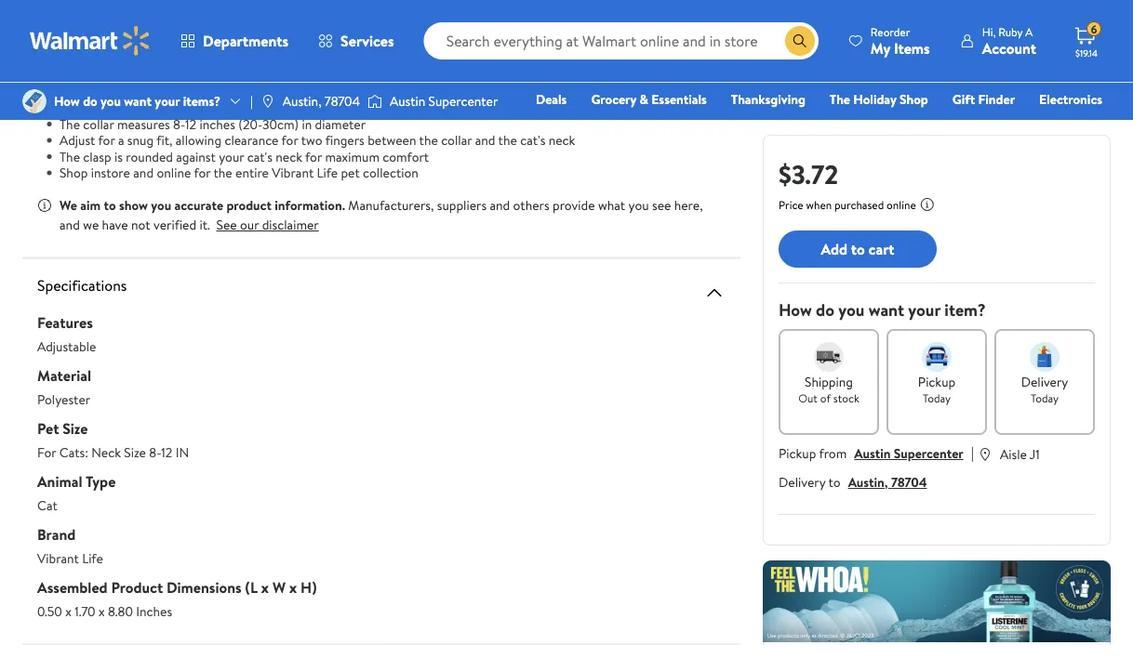 Task type: vqa. For each thing, say whether or not it's contained in the screenshot.


Task type: locate. For each thing, give the bounding box(es) containing it.
intent image for shipping image
[[814, 343, 844, 372]]

0 horizontal spatial polyester
[[37, 391, 90, 409]]

 image
[[22, 89, 47, 114]]

x
[[261, 578, 269, 598], [289, 578, 297, 598], [65, 603, 72, 621], [99, 603, 105, 621]]

reorder
[[871, 24, 911, 40]]

austin supercenter button
[[855, 445, 964, 463]]

0 horizontal spatial clasp
[[83, 148, 111, 166]]

 image
[[368, 92, 382, 111], [260, 94, 275, 109]]

1 today from the left
[[923, 390, 951, 406]]

and down we
[[60, 216, 80, 234]]

0 horizontal spatial of
[[633, 99, 645, 117]]

cats:
[[59, 444, 88, 462]]

pickup today
[[918, 373, 956, 406]]

want up measures
[[124, 92, 152, 110]]

0 vertical spatial vibrant
[[60, 50, 101, 68]]

life up easily
[[104, 50, 125, 68]]

online inside vibrant life polyester sushi break-away cat collar, blue: fashion-forward print with color-coordinated clasp closure easily breaks away if your pet encounters a low-hanging branch, a fence, or furniture attached silver-tone bell jingles whenever your cat moves, constantly alerting you to the whereabouts of your pet the collar measures 8-12 inches (20-30cm) in diameter adjust for a snug fit, allowing clearance for two fingers between the collar and the cat's neck the clasp is rounded against your cat's neck for maximum comfort shop instore and online for the entire vibrant life pet collection
[[157, 164, 191, 182]]

0 vertical spatial delivery
[[1022, 373, 1069, 391]]

size up cats:
[[63, 418, 88, 439]]

1 horizontal spatial want
[[869, 299, 905, 322]]

1 vertical spatial of
[[821, 390, 831, 406]]

if
[[37, 0, 46, 15]]

0 vertical spatial 78704
[[325, 92, 360, 110]]

cat's down deals link
[[520, 131, 546, 149]]

x right (l
[[261, 578, 269, 598]]

0 horizontal spatial 12
[[161, 444, 173, 462]]

1 horizontal spatial 8-
[[173, 115, 185, 133]]

| up (20-
[[250, 92, 253, 110]]

12 down items?
[[185, 115, 197, 133]]

$19.14
[[1076, 47, 1098, 59]]

polyester
[[129, 50, 181, 68], [37, 391, 90, 409]]

cat down animal
[[37, 497, 58, 515]]

vibrant
[[60, 50, 101, 68], [272, 164, 314, 182], [37, 550, 79, 568]]

12 left in
[[161, 444, 173, 462]]

0 vertical spatial life
[[104, 50, 125, 68]]

polyester down material
[[37, 391, 90, 409]]

legal information image
[[920, 197, 935, 212]]

delivery down from
[[779, 474, 826, 492]]

2 horizontal spatial a
[[464, 82, 470, 101]]

0 vertical spatial polyester
[[129, 50, 181, 68]]

0 horizontal spatial for
[[37, 444, 56, 462]]

0 vertical spatial cat
[[286, 50, 306, 68]]

2 horizontal spatial life
[[317, 164, 338, 182]]

departments button
[[166, 19, 303, 63]]

measures
[[117, 115, 170, 133]]

entire
[[236, 164, 269, 182]]

you inside vibrant life polyester sushi break-away cat collar, blue: fashion-forward print with color-coordinated clasp closure easily breaks away if your pet encounters a low-hanging branch, a fence, or furniture attached silver-tone bell jingles whenever your cat moves, constantly alerting you to the whereabouts of your pet the collar measures 8-12 inches (20-30cm) in diameter adjust for a snug fit, allowing clearance for two fingers between the collar and the cat's neck the clasp is rounded against your cat's neck for maximum comfort shop instore and online for the entire vibrant life pet collection
[[497, 99, 517, 117]]

for right 'back.'
[[608, 0, 627, 15]]

today down intent image for delivery
[[1031, 390, 1059, 406]]

| left aisle
[[971, 443, 974, 464]]

life up assembled
[[82, 550, 103, 568]]

pickup inside pickup from austin supercenter |
[[779, 445, 817, 463]]

8-
[[173, 115, 185, 133], [149, 444, 161, 462]]

add to cart button
[[779, 231, 937, 268]]

for right if
[[49, 0, 66, 15]]

78704
[[325, 92, 360, 110], [892, 474, 928, 492]]

1 vertical spatial austin,
[[848, 474, 888, 492]]

a left fence,
[[464, 82, 470, 101]]

how down fashion-
[[54, 92, 80, 110]]

0 horizontal spatial size
[[63, 418, 88, 439]]

clasp up austin, 78704
[[316, 66, 344, 84]]

8.80
[[108, 603, 133, 621]]

to left the cart
[[851, 239, 865, 259]]

neck down 30cm)
[[276, 148, 302, 166]]

0 horizontal spatial 78704
[[325, 92, 360, 110]]

1 horizontal spatial |
[[971, 443, 974, 464]]

want for items?
[[124, 92, 152, 110]]

to down from
[[829, 474, 841, 492]]

if for any reason you or your pet don't love this product, we'll replace it or give you your money back. for questions, call 1- 877-307-2192 or visit walmart.com.
[[37, 0, 723, 35]]

1 horizontal spatial delivery
[[1022, 373, 1069, 391]]

1 horizontal spatial supercenter
[[894, 445, 964, 463]]

1 vertical spatial 8-
[[149, 444, 161, 462]]

search icon image
[[793, 34, 808, 48]]

aisle
[[1000, 445, 1027, 464]]

0 vertical spatial size
[[63, 418, 88, 439]]

polyester up breaks
[[129, 50, 181, 68]]

of left essentials
[[633, 99, 645, 117]]

0 horizontal spatial do
[[83, 92, 97, 110]]

1 vertical spatial polyester
[[37, 391, 90, 409]]

and
[[475, 131, 496, 149], [133, 164, 154, 182], [490, 196, 510, 215], [60, 216, 80, 234]]

2 horizontal spatial shop
[[900, 90, 929, 108]]

life down two
[[317, 164, 338, 182]]

1 horizontal spatial  image
[[368, 92, 382, 111]]

0 vertical spatial online
[[157, 164, 191, 182]]

78704 up diameter
[[325, 92, 360, 110]]

ruby
[[999, 24, 1023, 40]]

1 horizontal spatial 78704
[[892, 474, 928, 492]]

do for how do you want your items?
[[83, 92, 97, 110]]

neck down deals link
[[549, 131, 576, 149]]

essentials
[[652, 90, 707, 108]]

of right out
[[821, 390, 831, 406]]

(l
[[245, 578, 258, 598]]

the
[[535, 99, 554, 117], [419, 131, 438, 149], [499, 131, 517, 149], [214, 164, 232, 182]]

 image up 30cm)
[[260, 94, 275, 109]]

today down intent image for pickup
[[923, 390, 951, 406]]

suppliers
[[437, 196, 487, 215]]

for up the we aim to show you accurate product information.
[[194, 164, 211, 182]]

jingles
[[201, 99, 236, 117]]

your right if
[[221, 82, 246, 101]]

away
[[180, 82, 207, 101]]

for
[[608, 0, 627, 15], [37, 444, 56, 462]]

0 horizontal spatial austin
[[390, 92, 426, 110]]

online left legal information icon
[[887, 197, 916, 213]]

1 horizontal spatial 12
[[185, 115, 197, 133]]

vibrant up information.
[[272, 164, 314, 182]]

1 horizontal spatial shop
[[710, 116, 739, 134]]

8- left in
[[149, 444, 161, 462]]

1 horizontal spatial how
[[779, 299, 812, 322]]

x right 1.70 at the bottom left of the page
[[99, 603, 105, 621]]

cart
[[869, 239, 895, 259]]

1 vertical spatial the
[[60, 115, 80, 133]]

between
[[368, 131, 416, 149]]

debit
[[991, 116, 1023, 134]]

0 horizontal spatial delivery
[[779, 474, 826, 492]]

call
[[691, 0, 711, 15]]

2 vertical spatial vibrant
[[37, 550, 79, 568]]

1 horizontal spatial clasp
[[316, 66, 344, 84]]

0 horizontal spatial |
[[250, 92, 253, 110]]

 image right the cat
[[368, 92, 382, 111]]

0 vertical spatial for
[[608, 0, 627, 15]]

your left toy
[[648, 99, 673, 117]]

1 vertical spatial how
[[779, 299, 812, 322]]

delivery
[[1022, 373, 1069, 391], [779, 474, 826, 492]]

1 horizontal spatial pickup
[[918, 373, 956, 391]]

1 horizontal spatial for
[[608, 0, 627, 15]]

&
[[640, 90, 649, 108]]

services
[[341, 31, 394, 51]]

30cm)
[[262, 115, 299, 133]]

0 vertical spatial shop
[[900, 90, 929, 108]]

shop up registry
[[900, 90, 929, 108]]

electronics toy shop
[[688, 90, 1103, 134]]

h)
[[301, 578, 317, 598]]

austin, down pickup from austin supercenter |
[[848, 474, 888, 492]]

vibrant inside features adjustable material polyester pet size for cats: neck size 8-12 in animal type cat brand vibrant life assembled product dimensions (l x w x h) 0.50 x 1.70 x 8.80 inches
[[37, 550, 79, 568]]

from
[[819, 445, 847, 463]]

specifications
[[37, 275, 127, 296]]

1 vertical spatial online
[[887, 197, 916, 213]]

or right it
[[441, 0, 453, 15]]

do up intent image for shipping
[[816, 299, 835, 322]]

1 horizontal spatial polyester
[[129, 50, 181, 68]]

pickup from austin supercenter |
[[779, 443, 974, 464]]

0 vertical spatial do
[[83, 92, 97, 110]]

and right is
[[133, 164, 154, 182]]

8- inside vibrant life polyester sushi break-away cat collar, blue: fashion-forward print with color-coordinated clasp closure easily breaks away if your pet encounters a low-hanging branch, a fence, or furniture attached silver-tone bell jingles whenever your cat moves, constantly alerting you to the whereabouts of your pet the collar measures 8-12 inches (20-30cm) in diameter adjust for a snug fit, allowing clearance for two fingers between the collar and the cat's neck the clasp is rounded against your cat's neck for maximum comfort shop instore and online for the entire vibrant life pet collection
[[173, 115, 185, 133]]

cat
[[325, 99, 343, 117]]

pickup down intent image for pickup
[[918, 373, 956, 391]]

a
[[1026, 24, 1033, 40]]

1 vertical spatial austin
[[855, 445, 891, 463]]

shop down adjust
[[60, 164, 88, 182]]

to left deals
[[520, 99, 532, 117]]

clasp
[[316, 66, 344, 84], [83, 148, 111, 166]]

delivery for today
[[1022, 373, 1069, 391]]

0 vertical spatial how
[[54, 92, 80, 110]]

w
[[273, 578, 286, 598]]

2 today from the left
[[1031, 390, 1059, 406]]

one debit link
[[952, 115, 1032, 135]]

0 horizontal spatial today
[[923, 390, 951, 406]]

0 vertical spatial the
[[830, 90, 851, 108]]

today for pickup
[[923, 390, 951, 406]]

today inside the pickup today
[[923, 390, 951, 406]]

the inside the holiday shop link
[[830, 90, 851, 108]]

how up shipping
[[779, 299, 812, 322]]

don't
[[221, 0, 251, 15]]

the holiday shop
[[830, 90, 929, 108]]

cat right away
[[286, 50, 306, 68]]

1 horizontal spatial a
[[338, 82, 344, 101]]

1 horizontal spatial online
[[887, 197, 916, 213]]

today inside delivery today
[[1031, 390, 1059, 406]]

vibrant down 'brand'
[[37, 550, 79, 568]]

items
[[894, 38, 930, 58]]

0 horizontal spatial online
[[157, 164, 191, 182]]

0 horizontal spatial shop
[[60, 164, 88, 182]]

services button
[[303, 19, 409, 63]]

a left snug
[[118, 131, 124, 149]]

1 vertical spatial do
[[816, 299, 835, 322]]

78704 down austin supercenter button
[[892, 474, 928, 492]]

today
[[923, 390, 951, 406], [1031, 390, 1059, 406]]

austin, up "in"
[[283, 92, 322, 110]]

the up fashion
[[830, 90, 851, 108]]

a left low-
[[338, 82, 344, 101]]

intent image for delivery image
[[1030, 343, 1060, 372]]

j1
[[1030, 445, 1040, 464]]

0 vertical spatial want
[[124, 92, 152, 110]]

1 vertical spatial life
[[317, 164, 338, 182]]

0 horizontal spatial cat
[[37, 497, 58, 515]]

for inside features adjustable material polyester pet size for cats: neck size 8-12 in animal type cat brand vibrant life assembled product dimensions (l x w x h) 0.50 x 1.70 x 8.80 inches
[[37, 444, 56, 462]]

pet
[[37, 418, 59, 439]]

1 vertical spatial |
[[971, 443, 974, 464]]

shipping out of stock
[[799, 373, 860, 406]]

for down pet in the bottom left of the page
[[37, 444, 56, 462]]

1 vertical spatial want
[[869, 299, 905, 322]]

austin inside pickup from austin supercenter |
[[855, 445, 891, 463]]

hanging
[[372, 82, 416, 101]]

1 vertical spatial size
[[124, 444, 146, 462]]

collar left silver-
[[83, 115, 114, 133]]

clasp left is
[[83, 148, 111, 166]]

0 horizontal spatial how
[[54, 92, 80, 110]]

bell
[[177, 99, 198, 117]]

12
[[185, 115, 197, 133], [161, 444, 173, 462]]

0 horizontal spatial  image
[[260, 94, 275, 109]]

your left money
[[506, 0, 531, 15]]

electronics
[[1040, 90, 1103, 108]]

0 horizontal spatial austin,
[[283, 92, 322, 110]]

0 vertical spatial supercenter
[[429, 92, 498, 110]]

alerting
[[450, 99, 493, 117]]

1 vertical spatial supercenter
[[894, 445, 964, 463]]

home link
[[754, 115, 805, 135]]

hi, ruby a account
[[983, 24, 1037, 58]]

the down the closure
[[60, 115, 80, 133]]

constantly
[[389, 99, 447, 117]]

polyester inside features adjustable material polyester pet size for cats: neck size 8-12 in animal type cat brand vibrant life assembled product dimensions (l x w x h) 0.50 x 1.70 x 8.80 inches
[[37, 391, 90, 409]]

1 horizontal spatial do
[[816, 299, 835, 322]]

the left instore
[[60, 148, 80, 166]]

1 vertical spatial 78704
[[892, 474, 928, 492]]

aisle j1
[[1000, 445, 1040, 464]]

12 inside vibrant life polyester sushi break-away cat collar, blue: fashion-forward print with color-coordinated clasp closure easily breaks away if your pet encounters a low-hanging branch, a fence, or furniture attached silver-tone bell jingles whenever your cat moves, constantly alerting you to the whereabouts of your pet the collar measures 8-12 inches (20-30cm) in diameter adjust for a snug fit, allowing clearance for two fingers between the collar and the cat's neck the clasp is rounded against your cat's neck for maximum comfort shop instore and online for the entire vibrant life pet collection
[[185, 115, 197, 133]]

collar down alerting
[[441, 131, 472, 149]]

0 horizontal spatial 8-
[[149, 444, 161, 462]]

inches
[[136, 603, 172, 621]]

whenever
[[239, 99, 294, 117]]

0 horizontal spatial life
[[82, 550, 103, 568]]

1 horizontal spatial size
[[124, 444, 146, 462]]

shop inside electronics toy shop
[[710, 116, 739, 134]]

delivery down intent image for delivery
[[1022, 373, 1069, 391]]

Search search field
[[424, 22, 819, 60]]

8- right "fit,"
[[173, 115, 185, 133]]

your down print
[[155, 92, 180, 110]]

online down "fit,"
[[157, 164, 191, 182]]

1 vertical spatial delivery
[[779, 474, 826, 492]]

attached
[[60, 99, 112, 117]]

or right fence,
[[511, 82, 524, 101]]

snug
[[127, 131, 154, 149]]

the
[[830, 90, 851, 108], [60, 115, 80, 133], [60, 148, 80, 166]]

pickup left from
[[779, 445, 817, 463]]

tone
[[148, 99, 174, 117]]

do
[[83, 92, 97, 110], [816, 299, 835, 322]]

want down the cart
[[869, 299, 905, 322]]

size right neck
[[124, 444, 146, 462]]

 image for austin supercenter
[[368, 92, 382, 111]]

one
[[960, 116, 988, 134]]

0 horizontal spatial want
[[124, 92, 152, 110]]

not
[[131, 216, 150, 234]]

0 vertical spatial 8-
[[173, 115, 185, 133]]

instore
[[91, 164, 130, 182]]

walmart+ link
[[1039, 115, 1111, 135]]

0 vertical spatial of
[[633, 99, 645, 117]]

vibrant up the closure
[[60, 50, 101, 68]]

1 vertical spatial 12
[[161, 444, 173, 462]]

print
[[154, 66, 181, 84]]

do down fashion-
[[83, 92, 97, 110]]

$3.72
[[779, 156, 839, 192]]

1 horizontal spatial austin,
[[848, 474, 888, 492]]

or
[[156, 0, 168, 15], [441, 0, 453, 15], [116, 17, 128, 35], [511, 82, 524, 101]]

1 vertical spatial pickup
[[779, 445, 817, 463]]

0 vertical spatial 12
[[185, 115, 197, 133]]

0 horizontal spatial pickup
[[779, 445, 817, 463]]

0 vertical spatial austin,
[[283, 92, 322, 110]]

shop right toy
[[710, 116, 739, 134]]

2 vertical spatial the
[[60, 148, 80, 166]]

forward
[[107, 66, 151, 84]]

see our disclaimer
[[216, 216, 319, 234]]

cat's down (20-
[[247, 148, 273, 166]]

see
[[216, 216, 237, 234]]

pickup for pickup from austin supercenter |
[[779, 445, 817, 463]]

1 vertical spatial cat
[[37, 497, 58, 515]]

1 vertical spatial shop
[[710, 116, 739, 134]]

or left visit
[[116, 17, 128, 35]]

1 horizontal spatial cat
[[286, 50, 306, 68]]

0 vertical spatial |
[[250, 92, 253, 110]]

2 vertical spatial shop
[[60, 164, 88, 182]]

your up walmart.com.
[[171, 0, 196, 15]]

this
[[281, 0, 302, 15]]

stock
[[834, 390, 860, 406]]



Task type: describe. For each thing, give the bounding box(es) containing it.
questions,
[[630, 0, 688, 15]]

deals
[[536, 90, 567, 108]]

for down "in"
[[305, 148, 322, 166]]

fit,
[[157, 131, 173, 149]]

walmart.com.
[[158, 17, 234, 35]]

accurate
[[175, 196, 223, 215]]

verified
[[154, 216, 196, 234]]

adjustable
[[37, 338, 96, 356]]

have
[[102, 216, 128, 234]]

shop for holiday
[[900, 90, 929, 108]]

color-
[[212, 66, 245, 84]]

rounded
[[126, 148, 173, 166]]

blue:
[[349, 50, 377, 68]]

gift finder link
[[944, 89, 1024, 109]]

any
[[69, 0, 89, 15]]

finder
[[979, 90, 1016, 108]]

of inside shipping out of stock
[[821, 390, 831, 406]]

life inside features adjustable material polyester pet size for cats: neck size 8-12 in animal type cat brand vibrant life assembled product dimensions (l x w x h) 0.50 x 1.70 x 8.80 inches
[[82, 550, 103, 568]]

manufacturers,
[[348, 196, 434, 215]]

0 horizontal spatial collar
[[83, 115, 114, 133]]

to inside button
[[851, 239, 865, 259]]

in
[[302, 115, 312, 133]]

product,
[[305, 0, 353, 15]]

0 horizontal spatial neck
[[276, 148, 302, 166]]

fashion-
[[60, 66, 107, 84]]

add to cart
[[821, 239, 895, 259]]

cat inside vibrant life polyester sushi break-away cat collar, blue: fashion-forward print with color-coordinated clasp closure easily breaks away if your pet encounters a low-hanging branch, a fence, or furniture attached silver-tone bell jingles whenever your cat moves, constantly alerting you to the whereabouts of your pet the collar measures 8-12 inches (20-30cm) in diameter adjust for a snug fit, allowing clearance for two fingers between the collar and the cat's neck the clasp is rounded against your cat's neck for maximum comfort shop instore and online for the entire vibrant life pet collection
[[286, 50, 306, 68]]

maximum
[[325, 148, 380, 166]]

replace
[[385, 0, 427, 15]]

for left two
[[282, 131, 298, 149]]

how do you want your item?
[[779, 299, 986, 322]]

supercenter inside pickup from austin supercenter |
[[894, 445, 964, 463]]

pickup for pickup today
[[918, 373, 956, 391]]

dimensions
[[167, 578, 242, 598]]

grocery & essentials link
[[583, 89, 716, 109]]

8- inside features adjustable material polyester pet size for cats: neck size 8-12 in animal type cat brand vibrant life assembled product dimensions (l x w x h) 0.50 x 1.70 x 8.80 inches
[[149, 444, 161, 462]]

the down fence,
[[499, 131, 517, 149]]

2192
[[87, 17, 113, 35]]

provide
[[553, 196, 595, 215]]

or inside vibrant life polyester sushi break-away cat collar, blue: fashion-forward print with color-coordinated clasp closure easily breaks away if your pet encounters a low-hanging branch, a fence, or furniture attached silver-tone bell jingles whenever your cat moves, constantly alerting you to the whereabouts of your pet the collar measures 8-12 inches (20-30cm) in diameter adjust for a snug fit, allowing clearance for two fingers between the collar and the cat's neck the clasp is rounded against your cat's neck for maximum comfort shop instore and online for the entire vibrant life pet collection
[[511, 82, 524, 101]]

for right adjust
[[98, 131, 115, 149]]

home
[[763, 116, 797, 134]]

walmart image
[[30, 26, 151, 56]]

0 vertical spatial austin
[[390, 92, 426, 110]]

we'll
[[356, 0, 382, 15]]

visit
[[131, 17, 155, 35]]

your down "inches"
[[219, 148, 244, 166]]

thanksgiving
[[731, 90, 806, 108]]

we aim to show you accurate product information.
[[60, 196, 345, 215]]

your left item?
[[909, 299, 941, 322]]

 image for austin, 78704
[[260, 94, 275, 109]]

grocery & essentials
[[591, 90, 707, 108]]

sushi
[[185, 50, 214, 68]]

12 inside features adjustable material polyester pet size for cats: neck size 8-12 in animal type cat brand vibrant life assembled product dimensions (l x w x h) 0.50 x 1.70 x 8.80 inches
[[161, 444, 173, 462]]

1.70
[[75, 603, 95, 621]]

1 vertical spatial vibrant
[[272, 164, 314, 182]]

0 horizontal spatial a
[[118, 131, 124, 149]]

the down "constantly"
[[419, 131, 438, 149]]

shop for toy
[[710, 116, 739, 134]]

today for delivery
[[1031, 390, 1059, 406]]

branch,
[[419, 82, 461, 101]]

to right 'aim'
[[104, 196, 116, 215]]

or up walmart.com.
[[156, 0, 168, 15]]

our
[[240, 216, 259, 234]]

toy
[[688, 116, 707, 134]]

product
[[227, 196, 272, 215]]

aim
[[80, 196, 101, 215]]

for inside if for any reason you or your pet don't love this product, we'll replace it or give you your money back. for questions, call 1- 877-307-2192 or visit walmart.com.
[[49, 0, 66, 15]]

against
[[176, 148, 216, 166]]

shop inside vibrant life polyester sushi break-away cat collar, blue: fashion-forward print with color-coordinated clasp closure easily breaks away if your pet encounters a low-hanging branch, a fence, or furniture attached silver-tone bell jingles whenever your cat moves, constantly alerting you to the whereabouts of your pet the collar measures 8-12 inches (20-30cm) in diameter adjust for a snug fit, allowing clearance for two fingers between the collar and the cat's neck the clasp is rounded against your cat's neck for maximum comfort shop instore and online for the entire vibrant life pet collection
[[60, 164, 88, 182]]

see
[[652, 196, 671, 215]]

adjust
[[60, 131, 95, 149]]

do for how do you want your item?
[[816, 299, 835, 322]]

polyester inside vibrant life polyester sushi break-away cat collar, blue: fashion-forward print with color-coordinated clasp closure easily breaks away if your pet encounters a low-hanging branch, a fence, or furniture attached silver-tone bell jingles whenever your cat moves, constantly alerting you to the whereabouts of your pet the collar measures 8-12 inches (20-30cm) in diameter adjust for a snug fit, allowing clearance for two fingers between the collar and the cat's neck the clasp is rounded against your cat's neck for maximum comfort shop instore and online for the entire vibrant life pet collection
[[129, 50, 181, 68]]

0 vertical spatial clasp
[[316, 66, 344, 84]]

1 horizontal spatial cat's
[[520, 131, 546, 149]]

1 vertical spatial clasp
[[83, 148, 111, 166]]

my
[[871, 38, 891, 58]]

see our disclaimer button
[[216, 216, 319, 234]]

1 horizontal spatial life
[[104, 50, 125, 68]]

0 horizontal spatial supercenter
[[429, 92, 498, 110]]

product
[[111, 578, 163, 598]]

6
[[1091, 21, 1098, 37]]

877-
[[37, 17, 62, 35]]

x right w
[[289, 578, 297, 598]]

(20-
[[238, 115, 263, 133]]

your left the cat
[[297, 99, 322, 117]]

shipping
[[805, 373, 853, 391]]

vibrant life polyester sushi break-away cat collar, blue: fashion-forward print with color-coordinated clasp closure easily breaks away if your pet encounters a low-hanging branch, a fence, or furniture attached silver-tone bell jingles whenever your cat moves, constantly alerting you to the whereabouts of your pet the collar measures 8-12 inches (20-30cm) in diameter adjust for a snug fit, allowing clearance for two fingers between the collar and the cat's neck the clasp is rounded against your cat's neck for maximum comfort shop instore and online for the entire vibrant life pet collection
[[60, 50, 695, 182]]

the left the entire
[[214, 164, 232, 182]]

what
[[598, 196, 626, 215]]

is
[[114, 148, 123, 166]]

0 horizontal spatial cat's
[[247, 148, 273, 166]]

and left others in the left top of the page
[[490, 196, 510, 215]]

if
[[210, 82, 218, 101]]

out
[[799, 390, 818, 406]]

furniture
[[526, 82, 577, 101]]

1 horizontal spatial neck
[[549, 131, 576, 149]]

pet inside if for any reason you or your pet don't love this product, we'll replace it or give you your money back. for questions, call 1- 877-307-2192 or visit walmart.com.
[[199, 0, 218, 15]]

the left whereabouts
[[535, 99, 554, 117]]

comfort
[[383, 148, 429, 166]]

reorder my items
[[871, 24, 930, 58]]

1-
[[714, 0, 723, 15]]

1 horizontal spatial collar
[[441, 131, 472, 149]]

thanksgiving link
[[723, 89, 814, 109]]

delivery for to
[[779, 474, 826, 492]]

we
[[83, 216, 99, 234]]

collar,
[[309, 50, 346, 68]]

clearance
[[225, 131, 279, 149]]

neck
[[92, 444, 121, 462]]

back.
[[576, 0, 605, 15]]

coordinated
[[245, 66, 313, 84]]

purchased
[[835, 197, 884, 213]]

and down alerting
[[475, 131, 496, 149]]

for inside if for any reason you or your pet don't love this product, we'll replace it or give you your money back. for questions, call 1- 877-307-2192 or visit walmart.com.
[[608, 0, 627, 15]]

how for how do you want your item?
[[779, 299, 812, 322]]

specifications image
[[704, 282, 726, 304]]

reason
[[92, 0, 129, 15]]

material
[[37, 365, 91, 386]]

animal
[[37, 471, 82, 492]]

cat inside features adjustable material polyester pet size for cats: neck size 8-12 in animal type cat brand vibrant life assembled product dimensions (l x w x h) 0.50 x 1.70 x 8.80 inches
[[37, 497, 58, 515]]

intent image for pickup image
[[922, 343, 952, 372]]

how for how do you want your items?
[[54, 92, 80, 110]]

grocery
[[591, 90, 637, 108]]

to inside vibrant life polyester sushi break-away cat collar, blue: fashion-forward print with color-coordinated clasp closure easily breaks away if your pet encounters a low-hanging branch, a fence, or furniture attached silver-tone bell jingles whenever your cat moves, constantly alerting you to the whereabouts of your pet the collar measures 8-12 inches (20-30cm) in diameter adjust for a snug fit, allowing clearance for two fingers between the collar and the cat's neck the clasp is rounded against your cat's neck for maximum comfort shop instore and online for the entire vibrant life pet collection
[[520, 99, 532, 117]]

want for item?
[[869, 299, 905, 322]]

fashion link
[[813, 115, 873, 135]]

Walmart Site-Wide search field
[[424, 22, 819, 60]]

x left 1.70 at the bottom left of the page
[[65, 603, 72, 621]]

moves,
[[346, 99, 386, 117]]

you inside manufacturers, suppliers and others provide what you see here, and we have not verified it.
[[629, 196, 649, 215]]

of inside vibrant life polyester sushi break-away cat collar, blue: fashion-forward print with color-coordinated clasp closure easily breaks away if your pet encounters a low-hanging branch, a fence, or furniture attached silver-tone bell jingles whenever your cat moves, constantly alerting you to the whereabouts of your pet the collar measures 8-12 inches (20-30cm) in diameter adjust for a snug fit, allowing clearance for two fingers between the collar and the cat's neck the clasp is rounded against your cat's neck for maximum comfort shop instore and online for the entire vibrant life pet collection
[[633, 99, 645, 117]]

price when purchased online
[[779, 197, 916, 213]]

austin, 78704
[[283, 92, 360, 110]]

away
[[253, 50, 283, 68]]

here,
[[674, 196, 703, 215]]

closure
[[60, 82, 103, 101]]

walmart+
[[1047, 116, 1103, 134]]



